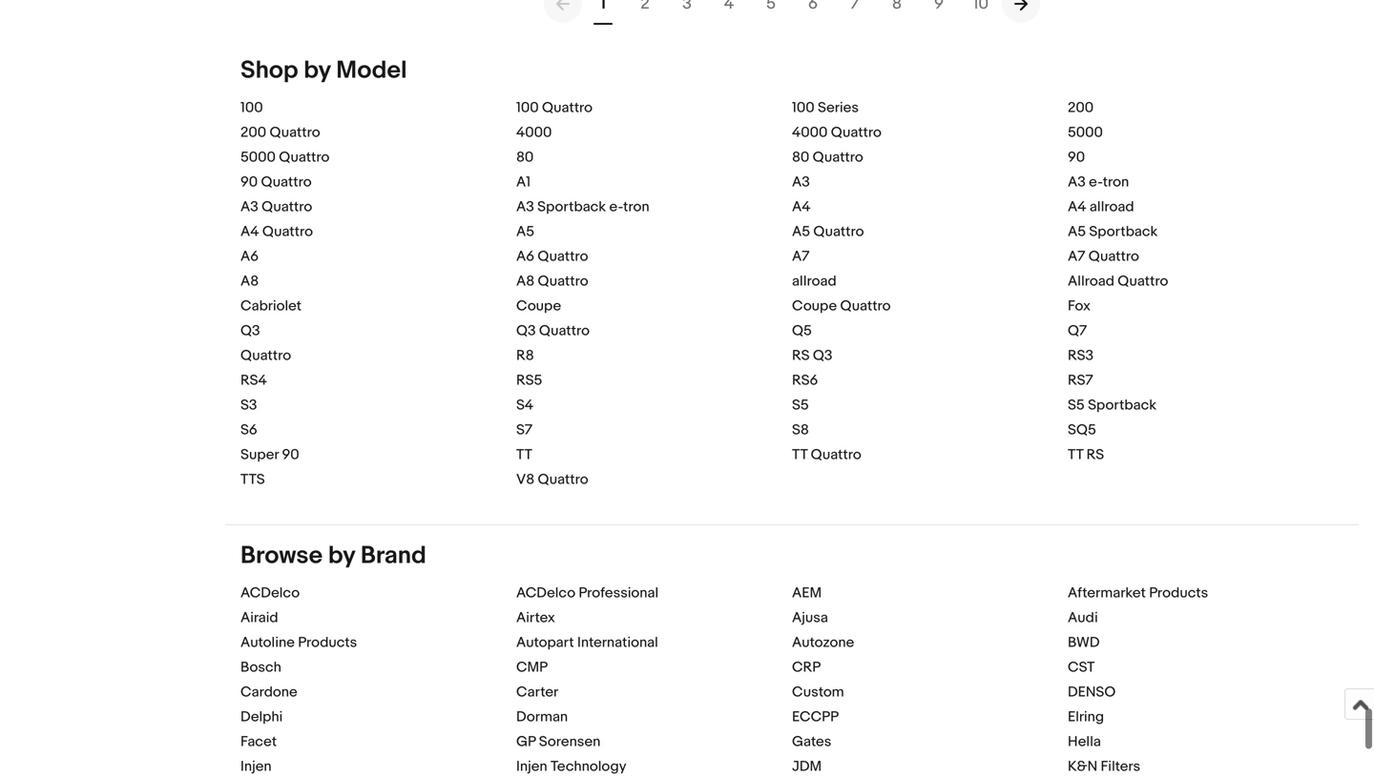 Task type: locate. For each thing, give the bounding box(es) containing it.
s5 inside s5 sportback s6
[[1068, 397, 1085, 414]]

100 left series
[[792, 99, 815, 116]]

cardone link
[[241, 684, 297, 702]]

e- inside the a3 e-tron a3 quattro
[[1089, 174, 1103, 191]]

1 injen from the left
[[241, 759, 272, 776]]

q3 quattro
[[516, 323, 590, 340]]

2 horizontal spatial tt
[[1068, 447, 1084, 464]]

1 a7 from the left
[[792, 248, 810, 265]]

e-
[[1089, 174, 1103, 191], [609, 199, 623, 216]]

sq5 link
[[1068, 422, 1096, 439]]

1 100 from the left
[[241, 99, 263, 116]]

90 down 5000 link
[[1068, 149, 1085, 166]]

super
[[241, 447, 279, 464]]

bosch
[[241, 660, 281, 677]]

0 horizontal spatial 90
[[241, 174, 258, 191]]

0 horizontal spatial 5000
[[241, 149, 276, 166]]

0 horizontal spatial a5
[[516, 223, 535, 241]]

0 horizontal spatial e-
[[609, 199, 623, 216]]

a3 for a3 e-tron a3 quattro
[[1068, 174, 1086, 191]]

products inside aftermarket products airaid
[[1149, 585, 1209, 602]]

90 link
[[1068, 149, 1085, 166]]

by left brand
[[328, 542, 355, 571]]

0 vertical spatial rs
[[792, 347, 810, 365]]

a6 down a5 link
[[516, 248, 534, 265]]

allroad
[[1090, 199, 1134, 216], [792, 273, 837, 290]]

a6
[[241, 248, 259, 265], [516, 248, 534, 265]]

1 horizontal spatial 90
[[282, 447, 299, 464]]

audi
[[1068, 610, 1098, 627]]

0 horizontal spatial acdelco
[[241, 585, 300, 602]]

a6 quattro link
[[516, 248, 588, 265]]

a4 for a4
[[792, 199, 811, 216]]

gp
[[516, 734, 536, 751]]

1 4000 from the left
[[516, 124, 552, 141]]

a6 link
[[241, 248, 259, 265]]

quattro for q7 quattro
[[241, 347, 291, 365]]

airaid link
[[241, 610, 278, 627]]

0 horizontal spatial tt
[[516, 447, 532, 464]]

80 up a3 link
[[792, 149, 810, 166]]

200 down 100 link
[[241, 124, 266, 141]]

cmp link
[[516, 660, 548, 677]]

0 vertical spatial tron
[[1103, 174, 1129, 191]]

2 a6 from the left
[[516, 248, 534, 265]]

a7 inside a7 quattro a8
[[1068, 248, 1086, 265]]

a4 for a4 allroad a4 quattro
[[1068, 199, 1087, 216]]

1 horizontal spatial a5
[[792, 223, 810, 241]]

0 horizontal spatial a7
[[792, 248, 810, 265]]

0 horizontal spatial 200
[[241, 124, 266, 141]]

0 vertical spatial by
[[304, 56, 331, 85]]

allroad down a7 link
[[792, 273, 837, 290]]

v8 quattro
[[516, 472, 589, 489]]

1 acdelco from the left
[[241, 585, 300, 602]]

1 horizontal spatial injen
[[516, 759, 548, 776]]

quattro inside 5000 5000 quattro
[[279, 149, 330, 166]]

jdm link
[[792, 759, 822, 776]]

100
[[241, 99, 263, 116], [516, 99, 539, 116], [792, 99, 815, 116]]

coupe quattro link
[[792, 298, 891, 315]]

1 vertical spatial sportback
[[1089, 223, 1158, 241]]

quattro for a7 quattro a8
[[1089, 248, 1139, 265]]

1 horizontal spatial 5000
[[1068, 124, 1103, 141]]

2 tt from the left
[[792, 447, 808, 464]]

by
[[304, 56, 331, 85], [328, 542, 355, 571]]

s5 down "rs7"
[[1068, 397, 1085, 414]]

acdelco up airaid
[[241, 585, 300, 602]]

sportback for a3
[[538, 199, 606, 216]]

1 vertical spatial 90
[[241, 174, 258, 191]]

r8
[[516, 347, 534, 365]]

a6 quattro
[[516, 248, 588, 265]]

s5 for s5
[[792, 397, 809, 414]]

a1
[[516, 174, 531, 191]]

coupe quattro
[[792, 298, 891, 315]]

1 horizontal spatial s5
[[1068, 397, 1085, 414]]

allroad up a5 sportback link
[[1090, 199, 1134, 216]]

aem
[[792, 585, 822, 602]]

cst cardone
[[241, 660, 1095, 702]]

tt
[[516, 447, 532, 464], [792, 447, 808, 464], [1068, 447, 1084, 464]]

s5 sportback link
[[1068, 397, 1157, 414]]

sportback inside s5 sportback s6
[[1088, 397, 1157, 414]]

autozone link
[[792, 635, 855, 652]]

2 a7 from the left
[[1068, 248, 1086, 265]]

1 80 from the left
[[516, 149, 534, 166]]

tt down s7 link
[[516, 447, 532, 464]]

a4 down a3 e-tron link
[[1068, 199, 1087, 216]]

0 vertical spatial 200
[[1068, 99, 1094, 116]]

1 s5 from the left
[[792, 397, 809, 414]]

a5 up a6 quattro
[[516, 223, 535, 241]]

2 horizontal spatial a5
[[1068, 223, 1086, 241]]

80 up a1 link
[[516, 149, 534, 166]]

facet link
[[241, 734, 277, 751]]

1 horizontal spatial 80
[[792, 149, 810, 166]]

sportback up sq5
[[1088, 397, 1157, 414]]

tts link
[[241, 472, 265, 489]]

tron up a4 allroad link
[[1103, 174, 1129, 191]]

quattro inside allroad quattro cabriolet
[[1118, 273, 1169, 290]]

allroad link
[[792, 273, 837, 290]]

0 horizontal spatial products
[[298, 635, 357, 652]]

a3 down "90 quattro" link
[[241, 199, 258, 216]]

2 s5 from the left
[[1068, 397, 1085, 414]]

a6 up a8 link
[[241, 248, 259, 265]]

filters
[[1101, 759, 1141, 776]]

0 vertical spatial products
[[1149, 585, 1209, 602]]

a5 down a4 link
[[792, 223, 810, 241]]

sportback up a7 quattro link
[[1089, 223, 1158, 241]]

a4 link
[[792, 199, 811, 216]]

1 horizontal spatial tron
[[1103, 174, 1129, 191]]

rs3 rs4
[[241, 347, 1094, 389]]

0 horizontal spatial 100
[[241, 99, 263, 116]]

shop
[[241, 56, 298, 85]]

navigation
[[544, 0, 1040, 25]]

sportback up a6 quattro
[[538, 199, 606, 216]]

1 a5 from the left
[[516, 223, 535, 241]]

q5 link
[[792, 323, 812, 340]]

0 horizontal spatial s5
[[792, 397, 809, 414]]

series
[[818, 99, 859, 116]]

3 a5 from the left
[[1068, 223, 1086, 241]]

1 horizontal spatial 100
[[516, 99, 539, 116]]

q7 quattro
[[241, 323, 1087, 365]]

1 a6 from the left
[[241, 248, 259, 265]]

4000 down 100 series link at the top right of the page
[[792, 124, 828, 141]]

2 horizontal spatial a4
[[1068, 199, 1087, 216]]

1 horizontal spatial rs
[[1087, 447, 1104, 464]]

coupe down a8 quattro link
[[516, 298, 561, 315]]

90 up "a3 quattro" link
[[241, 174, 258, 191]]

by right shop
[[304, 56, 331, 85]]

1 tt from the left
[[516, 447, 532, 464]]

0 horizontal spatial 80
[[516, 149, 534, 166]]

a4 down a3 link
[[792, 199, 811, 216]]

2 80 from the left
[[792, 149, 810, 166]]

1 horizontal spatial acdelco
[[516, 585, 576, 602]]

80 for 80 link
[[516, 149, 534, 166]]

a3 up a5 link
[[516, 199, 534, 216]]

0 horizontal spatial rs
[[792, 347, 810, 365]]

fox q3
[[241, 298, 1091, 340]]

quattro inside a4 allroad a4 quattro
[[262, 223, 313, 241]]

s5
[[792, 397, 809, 414], [1068, 397, 1085, 414]]

rs inside tt rs tts
[[1087, 447, 1104, 464]]

0 vertical spatial allroad
[[1090, 199, 1134, 216]]

1 vertical spatial by
[[328, 542, 355, 571]]

2 coupe from the left
[[792, 298, 837, 315]]

0 vertical spatial e-
[[1089, 174, 1103, 191]]

v8 quattro link
[[516, 472, 589, 489]]

3 100 from the left
[[792, 99, 815, 116]]

1 vertical spatial e-
[[609, 199, 623, 216]]

5000 quattro link
[[241, 149, 330, 166]]

injen link
[[241, 759, 272, 776]]

1 horizontal spatial e-
[[1089, 174, 1103, 191]]

allroad
[[1068, 273, 1115, 290]]

100 quattro link
[[516, 99, 593, 116]]

0 horizontal spatial injen
[[241, 759, 272, 776]]

sportback inside a5 sportback a6
[[1089, 223, 1158, 241]]

4000 up 80 link
[[516, 124, 552, 141]]

1 horizontal spatial a4
[[792, 199, 811, 216]]

a8 down a6 link
[[241, 273, 259, 290]]

quattro for a5 quattro
[[814, 223, 864, 241]]

1 vertical spatial allroad
[[792, 273, 837, 290]]

injen inside hella injen
[[241, 759, 272, 776]]

2 horizontal spatial 100
[[792, 99, 815, 116]]

2 injen from the left
[[516, 759, 548, 776]]

1 horizontal spatial coupe
[[792, 298, 837, 315]]

a7 for a7
[[792, 248, 810, 265]]

q3 up quattro link
[[241, 323, 260, 340]]

s5 up s8 link
[[792, 397, 809, 414]]

0 horizontal spatial a6
[[241, 248, 259, 265]]

2 horizontal spatial q3
[[813, 347, 833, 365]]

80 link
[[516, 149, 534, 166]]

1 horizontal spatial allroad
[[1090, 199, 1134, 216]]

q3 up "r8" link
[[516, 323, 536, 340]]

1 vertical spatial products
[[298, 635, 357, 652]]

rs down sq5 link
[[1087, 447, 1104, 464]]

sq5 super 90
[[241, 422, 1096, 464]]

q5
[[792, 323, 812, 340]]

1 horizontal spatial a6
[[516, 248, 534, 265]]

a7 up allroad link
[[792, 248, 810, 265]]

2 vertical spatial sportback
[[1088, 397, 1157, 414]]

aftermarket
[[1068, 585, 1146, 602]]

80 quattro
[[792, 149, 864, 166]]

e- up a4 allroad link
[[1089, 174, 1103, 191]]

acdelco up "airtex"
[[516, 585, 576, 602]]

carter link
[[516, 684, 559, 702]]

1 vertical spatial 200
[[241, 124, 266, 141]]

0 horizontal spatial a4
[[241, 223, 259, 241]]

2 a5 from the left
[[792, 223, 810, 241]]

1 horizontal spatial products
[[1149, 585, 1209, 602]]

1 coupe from the left
[[516, 298, 561, 315]]

quattro inside a7 quattro a8
[[1089, 248, 1139, 265]]

tt down s8
[[792, 447, 808, 464]]

rs down q5 link
[[792, 347, 810, 365]]

tron
[[1103, 174, 1129, 191], [623, 199, 650, 216]]

90 90 quattro
[[241, 149, 1085, 191]]

browse
[[241, 542, 323, 571]]

q3 inside fox q3
[[241, 323, 260, 340]]

2 horizontal spatial 90
[[1068, 149, 1085, 166]]

5000 up "90 quattro" link
[[241, 149, 276, 166]]

0 horizontal spatial 4000
[[516, 124, 552, 141]]

90 right super
[[282, 447, 299, 464]]

2 100 from the left
[[516, 99, 539, 116]]

tt down sq5 link
[[1068, 447, 1084, 464]]

a4 up a6 link
[[241, 223, 259, 241]]

sq5
[[1068, 422, 1096, 439]]

injen down gp
[[516, 759, 548, 776]]

autoline
[[241, 635, 295, 652]]

a8
[[241, 273, 259, 290], [516, 273, 535, 290]]

q3 up 'rs6'
[[813, 347, 833, 365]]

a4 quattro link
[[241, 223, 313, 241]]

0 horizontal spatial tron
[[623, 199, 650, 216]]

a5 down a4 allroad link
[[1068, 223, 1086, 241]]

a6 inside a5 sportback a6
[[241, 248, 259, 265]]

1 horizontal spatial a8
[[516, 273, 535, 290]]

a7 up allroad at the top right
[[1068, 248, 1086, 265]]

v8
[[516, 472, 535, 489]]

products right autoline
[[298, 635, 357, 652]]

coupe down allroad link
[[792, 298, 837, 315]]

100 series link
[[792, 99, 859, 116]]

a5
[[516, 223, 535, 241], [792, 223, 810, 241], [1068, 223, 1086, 241]]

a3 link
[[792, 174, 810, 191]]

a8 up coupe link
[[516, 273, 535, 290]]

2 a8 from the left
[[516, 273, 535, 290]]

1 a8 from the left
[[241, 273, 259, 290]]

rs q3
[[792, 347, 833, 365]]

2 acdelco from the left
[[516, 585, 576, 602]]

quattro for allroad quattro cabriolet
[[1118, 273, 1169, 290]]

quattro inside q7 quattro
[[241, 347, 291, 365]]

hella
[[1068, 734, 1101, 751]]

e- down "90 90 quattro"
[[609, 199, 623, 216]]

facet
[[241, 734, 277, 751]]

rs7 s3
[[241, 372, 1094, 414]]

200 up 5000 link
[[1068, 99, 1094, 116]]

1 horizontal spatial 4000
[[792, 124, 828, 141]]

coupe for coupe quattro
[[792, 298, 837, 315]]

bwd bosch
[[241, 635, 1100, 677]]

injen down facet "link"
[[241, 759, 272, 776]]

products inside audi autoline products
[[298, 635, 357, 652]]

tt for tt quattro
[[792, 447, 808, 464]]

1 vertical spatial rs
[[1087, 447, 1104, 464]]

s8 link
[[792, 422, 809, 439]]

acdelco for acdelco link on the left
[[241, 585, 300, 602]]

1 horizontal spatial a7
[[1068, 248, 1086, 265]]

rs6 link
[[792, 372, 818, 389]]

2 vertical spatial 90
[[282, 447, 299, 464]]

100 series
[[792, 99, 859, 116]]

rs7
[[1068, 372, 1094, 389]]

acdelco for acdelco professional
[[516, 585, 576, 602]]

q3 for rs q3
[[813, 347, 833, 365]]

products right aftermarket
[[1149, 585, 1209, 602]]

0 vertical spatial 90
[[1068, 149, 1085, 166]]

a7 quattro a8
[[241, 248, 1139, 290]]

tron down "90 90 quattro"
[[623, 199, 650, 216]]

0 vertical spatial sportback
[[538, 199, 606, 216]]

tron inside the a3 e-tron a3 quattro
[[1103, 174, 1129, 191]]

200
[[1068, 99, 1094, 116], [241, 124, 266, 141]]

quattro for coupe quattro
[[840, 298, 891, 315]]

rs4 link
[[241, 372, 267, 389]]

0 horizontal spatial a8
[[241, 273, 259, 290]]

hella injen
[[241, 734, 1101, 776]]

0 horizontal spatial coupe
[[516, 298, 561, 315]]

1 horizontal spatial tt
[[792, 447, 808, 464]]

5000 down 200 link
[[1068, 124, 1103, 141]]

acdelco link
[[241, 585, 300, 602]]

3 tt from the left
[[1068, 447, 1084, 464]]

autopart international
[[516, 635, 658, 652]]

100 up 4000 link
[[516, 99, 539, 116]]

100 up 200 quattro link at the left top
[[241, 99, 263, 116]]

tts
[[241, 472, 265, 489]]

2 4000 from the left
[[792, 124, 828, 141]]

0 horizontal spatial q3
[[241, 323, 260, 340]]

a5 for a5 link
[[516, 223, 535, 241]]

200 link
[[1068, 99, 1094, 116]]

eccpp link
[[792, 709, 839, 726]]

a8 link
[[241, 273, 259, 290]]

a3 down the 90 link
[[1068, 174, 1086, 191]]

a3 up a4 link
[[792, 174, 810, 191]]



Task type: describe. For each thing, give the bounding box(es) containing it.
0 horizontal spatial allroad
[[792, 273, 837, 290]]

coupe for coupe link
[[516, 298, 561, 315]]

4000 for 4000 quattro
[[792, 124, 828, 141]]

100 for 100 link
[[241, 99, 263, 116]]

quattro for q3 quattro
[[539, 323, 590, 340]]

a4 allroad link
[[1068, 199, 1134, 216]]

a7 for a7 quattro a8
[[1068, 248, 1086, 265]]

allroad quattro cabriolet
[[241, 273, 1169, 315]]

fox link
[[1068, 298, 1091, 315]]

quattro for 100 quattro
[[542, 99, 593, 116]]

crp link
[[792, 660, 821, 677]]

denso delphi
[[241, 684, 1116, 726]]

s3 link
[[241, 397, 257, 414]]

acdelco professional link
[[516, 585, 659, 602]]

rs4
[[241, 372, 267, 389]]

airaid
[[241, 610, 278, 627]]

fox
[[1068, 298, 1091, 315]]

a5 sportback a6
[[241, 223, 1158, 265]]

tt for tt link
[[516, 447, 532, 464]]

tt quattro
[[792, 447, 862, 464]]

200 quattro link
[[241, 124, 320, 141]]

1 vertical spatial 5000
[[241, 149, 276, 166]]

allroad quattro link
[[1068, 273, 1169, 290]]

1 horizontal spatial 200
[[1068, 99, 1094, 116]]

a8 quattro
[[516, 273, 589, 290]]

allroad inside a4 allroad a4 quattro
[[1090, 199, 1134, 216]]

bwd
[[1068, 635, 1100, 652]]

q3 link
[[241, 323, 260, 340]]

100 link
[[241, 99, 263, 116]]

quattro link
[[241, 347, 291, 365]]

a1 link
[[516, 174, 531, 191]]

a3 e-tron a3 quattro
[[241, 174, 1129, 216]]

gp sorensen
[[516, 734, 601, 751]]

gates link
[[792, 734, 832, 751]]

quattro inside "90 90 quattro"
[[261, 174, 312, 191]]

elring link
[[1068, 709, 1104, 726]]

a7 quattro link
[[1068, 248, 1139, 265]]

aem link
[[792, 585, 822, 602]]

denso
[[1068, 684, 1116, 702]]

rs3 link
[[1068, 347, 1094, 365]]

delphi link
[[241, 709, 283, 726]]

cabriolet
[[241, 298, 302, 315]]

a5 quattro link
[[792, 223, 864, 241]]

dorman link
[[516, 709, 568, 726]]

elring facet
[[241, 709, 1104, 751]]

quattro for v8 quattro
[[538, 472, 589, 489]]

q3 for fox q3
[[241, 323, 260, 340]]

1 horizontal spatial q3
[[516, 323, 536, 340]]

q7
[[1068, 323, 1087, 340]]

4000 quattro
[[792, 124, 882, 141]]

bosch link
[[241, 660, 281, 677]]

rs5 link
[[516, 372, 542, 389]]

custom link
[[792, 684, 844, 702]]

a8 inside a7 quattro a8
[[241, 273, 259, 290]]

s5 for s5 sportback s6
[[1068, 397, 1085, 414]]

cabriolet link
[[241, 298, 302, 315]]

quattro for tt quattro
[[811, 447, 862, 464]]

100 for 100 series
[[792, 99, 815, 116]]

quattro inside the 200 200 quattro
[[270, 124, 320, 141]]

a5 for a5 quattro
[[792, 223, 810, 241]]

aftermarket products airaid
[[241, 585, 1209, 627]]

s3
[[241, 397, 257, 414]]

quattro inside the a3 e-tron a3 quattro
[[262, 199, 312, 216]]

a8 quattro link
[[516, 273, 589, 290]]

ajusa
[[792, 610, 828, 627]]

k&n filters
[[1068, 759, 1141, 776]]

4000 quattro link
[[792, 124, 882, 141]]

sportback for s5
[[1088, 397, 1157, 414]]

by for model
[[304, 56, 331, 85]]

s6 link
[[241, 422, 257, 439]]

1 vertical spatial tron
[[623, 199, 650, 216]]

s6
[[241, 422, 257, 439]]

a5 link
[[516, 223, 535, 241]]

tt quattro link
[[792, 447, 862, 464]]

a5 quattro
[[792, 223, 864, 241]]

gates
[[792, 734, 832, 751]]

q3 quattro link
[[516, 323, 590, 340]]

model
[[336, 56, 407, 85]]

5000 5000 quattro
[[241, 124, 1103, 166]]

sportback for a5
[[1089, 223, 1158, 241]]

quattro for a8 quattro
[[538, 273, 589, 290]]

a3 e-tron link
[[1068, 174, 1129, 191]]

bwd link
[[1068, 635, 1100, 652]]

90 inside sq5 super 90
[[282, 447, 299, 464]]

tt rs tts
[[241, 447, 1104, 489]]

80 for 80 quattro
[[792, 149, 810, 166]]

a7 link
[[792, 248, 810, 265]]

0 vertical spatial 5000
[[1068, 124, 1103, 141]]

tt inside tt rs tts
[[1068, 447, 1084, 464]]

custom
[[792, 684, 844, 702]]

a3 for a3
[[792, 174, 810, 191]]

4000 for 4000 link
[[516, 124, 552, 141]]

injen technology link
[[516, 759, 627, 776]]

gp sorensen link
[[516, 734, 601, 751]]

quattro for 4000 quattro
[[831, 124, 882, 141]]

a3 for a3 sportback e-tron
[[516, 199, 534, 216]]

quattro for a6 quattro
[[538, 248, 588, 265]]

a3 sportback e-tron
[[516, 199, 650, 216]]

a3 quattro link
[[241, 199, 312, 216]]

by for brand
[[328, 542, 355, 571]]

q7 link
[[1068, 323, 1087, 340]]

quattro for 80 quattro
[[813, 149, 864, 166]]

denso link
[[1068, 684, 1116, 702]]

audi autoline products
[[241, 610, 1098, 652]]

aftermarket products link
[[1068, 585, 1209, 602]]

r8 link
[[516, 347, 534, 365]]

technology
[[551, 759, 627, 776]]

100 for 100 quattro
[[516, 99, 539, 116]]

sorensen
[[539, 734, 601, 751]]

airtex
[[516, 610, 555, 627]]

shop by model
[[241, 56, 407, 85]]

s7
[[516, 422, 533, 439]]

s4
[[516, 397, 534, 414]]

a5 inside a5 sportback a6
[[1068, 223, 1086, 241]]



Task type: vqa. For each thing, say whether or not it's contained in the screenshot.
&
no



